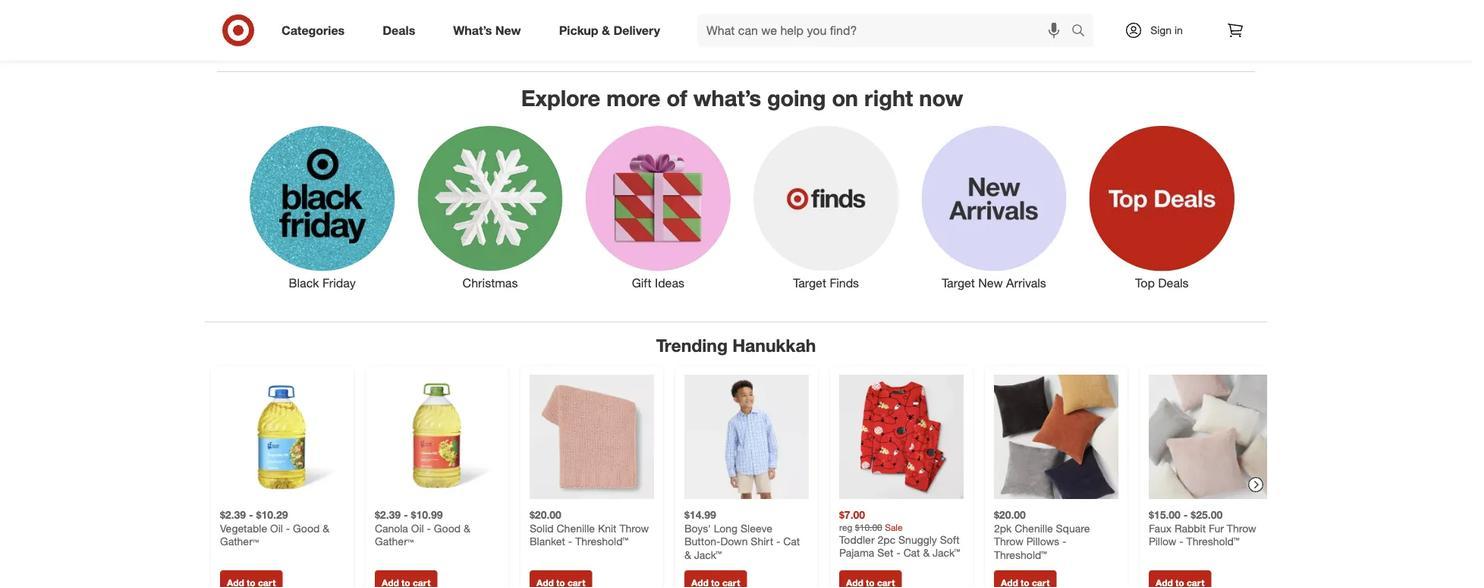 Task type: describe. For each thing, give the bounding box(es) containing it.
- inside $20.00 solid chenille knit throw blanket - threshold™
[[569, 535, 573, 549]]

black friday link
[[238, 123, 406, 292]]

long
[[714, 522, 738, 535]]

target new arrivals
[[942, 276, 1047, 290]]

- right vegetable
[[286, 522, 290, 535]]

threshold™ inside the $15.00 - $25.00 faux rabbit fur throw pillow - threshold™
[[1187, 535, 1240, 549]]

of
[[667, 84, 688, 111]]

deals link
[[370, 14, 434, 47]]

snuggly
[[899, 533, 938, 547]]

shirt
[[751, 535, 774, 549]]

3 add to cart from the left
[[758, 19, 807, 31]]

hanukkah
[[733, 335, 816, 356]]

new for what's
[[496, 23, 521, 38]]

threshold™ for knit
[[576, 535, 629, 549]]

- inside $14.99 boys' long sleeve button-down shirt - cat & jack™
[[777, 535, 781, 549]]

3 add to cart button from the left
[[751, 13, 814, 37]]

2 add to cart button from the left
[[487, 13, 550, 37]]

ideas
[[655, 276, 685, 290]]

$20.00 for 2pk
[[995, 509, 1026, 522]]

top
[[1136, 276, 1155, 290]]

jack™ inside $14.99 boys' long sleeve button-down shirt - cat & jack™
[[694, 549, 722, 562]]

$25.00
[[1191, 509, 1223, 522]]

faux
[[1149, 522, 1172, 535]]

$14.99 boys' long sleeve button-down shirt - cat & jack™
[[685, 509, 800, 562]]

knit
[[598, 522, 617, 535]]

target finds link
[[743, 123, 911, 292]]

friday
[[323, 276, 356, 290]]

$2.39 - $10.99 canola oil - good & gather™
[[375, 509, 471, 549]]

- left $10.99
[[404, 509, 408, 522]]

- left '$10.29'
[[249, 509, 253, 522]]

pillow
[[1149, 535, 1177, 549]]

more
[[607, 84, 661, 111]]

what's new
[[453, 23, 521, 38]]

sign in link
[[1112, 14, 1207, 47]]

to for first add to cart button from right
[[1042, 19, 1051, 31]]

$20.00 2pk chenille square throw pillows - threshold™
[[995, 509, 1091, 562]]

cat inside $14.99 boys' long sleeve button-down shirt - cat & jack™
[[784, 535, 800, 549]]

What can we help you find? suggestions appear below search field
[[698, 14, 1076, 47]]

2 cart from the left
[[525, 19, 543, 31]]

$15.00 - $25.00 faux rabbit fur throw pillow - threshold™
[[1149, 509, 1257, 549]]

boys'
[[685, 522, 711, 535]]

now
[[920, 84, 964, 111]]

what's
[[453, 23, 492, 38]]

top deals
[[1136, 276, 1189, 290]]

on
[[832, 84, 859, 111]]

1 add to cart button from the left
[[223, 13, 285, 37]]

3 cart from the left
[[789, 19, 807, 31]]

sign in
[[1151, 24, 1183, 37]]

solid
[[530, 522, 554, 535]]

cat inside $7.00 reg $10.00 sale toddler 2pc snuggly soft pajama set - cat & jack™
[[904, 547, 921, 560]]

gift ideas
[[632, 276, 685, 290]]

target for target new arrivals
[[942, 276, 975, 290]]

explore more of what's going on right now
[[521, 84, 964, 111]]

categories
[[282, 23, 345, 38]]

black friday
[[289, 276, 356, 290]]

- right pillow
[[1180, 535, 1184, 549]]

throw inside the $15.00 - $25.00 faux rabbit fur throw pillow - threshold™
[[1228, 522, 1257, 535]]

throw for solid chenille knit throw blanket - threshold™
[[620, 522, 649, 535]]

1 add from the left
[[230, 19, 247, 31]]

in
[[1175, 24, 1183, 37]]

to for 3rd add to cart button
[[778, 19, 787, 31]]

target for target finds
[[794, 276, 827, 290]]

what's
[[694, 84, 761, 111]]

2 add from the left
[[494, 19, 511, 31]]

2 add to cart from the left
[[494, 19, 543, 31]]

gift
[[632, 276, 652, 290]]

& inside $2.39 - $10.99 canola oil - good & gather™
[[464, 522, 471, 535]]

new for target
[[979, 276, 1003, 290]]

$2.39 for vegetable oil - good & gather™
[[220, 509, 246, 522]]

$10.99
[[411, 509, 443, 522]]

categories link
[[269, 14, 364, 47]]



Task type: locate. For each thing, give the bounding box(es) containing it.
deals right top
[[1159, 276, 1189, 290]]

pickup
[[559, 23, 599, 38]]

oil inside $2.39 - $10.29 vegetable oil - good & gather™
[[270, 522, 283, 535]]

- inside $7.00 reg $10.00 sale toddler 2pc snuggly soft pajama set - cat & jack™
[[897, 547, 901, 560]]

to for 4th add to cart button from right
[[249, 19, 258, 31]]

deals
[[383, 23, 415, 38], [1159, 276, 1189, 290]]

$10.00
[[856, 522, 883, 533]]

1 horizontal spatial chenille
[[1015, 522, 1054, 535]]

fur
[[1209, 522, 1225, 535]]

1 to from the left
[[249, 19, 258, 31]]

1 horizontal spatial good
[[434, 522, 461, 535]]

4 add to cart button from the left
[[1015, 13, 1078, 37]]

add to cart
[[230, 19, 279, 31], [494, 19, 543, 31], [758, 19, 807, 31], [1022, 19, 1071, 31]]

chenille left knit
[[557, 522, 595, 535]]

2 oil from the left
[[411, 522, 424, 535]]

1 horizontal spatial oil
[[411, 522, 424, 535]]

0 horizontal spatial chenille
[[557, 522, 595, 535]]

$2.39 for canola oil - good & gather™
[[375, 509, 401, 522]]

-
[[249, 509, 253, 522], [404, 509, 408, 522], [1184, 509, 1189, 522], [286, 522, 290, 535], [427, 522, 431, 535], [569, 535, 573, 549], [777, 535, 781, 549], [1063, 535, 1067, 549], [1180, 535, 1184, 549], [897, 547, 901, 560]]

0 horizontal spatial gather™
[[220, 535, 259, 549]]

blanket
[[530, 535, 566, 549]]

arrivals
[[1007, 276, 1047, 290]]

jack™ right set
[[933, 547, 961, 560]]

2pk chenille square throw pillows - threshold™ image
[[995, 375, 1119, 500], [995, 375, 1119, 500]]

oil for $10.29
[[270, 522, 283, 535]]

2 $20.00 from the left
[[995, 509, 1026, 522]]

0 horizontal spatial threshold™
[[576, 535, 629, 549]]

jack™
[[933, 547, 961, 560], [694, 549, 722, 562]]

chenille right 2pk on the right bottom
[[1015, 522, 1054, 535]]

1 vertical spatial new
[[979, 276, 1003, 290]]

gift ideas link
[[574, 123, 743, 292]]

trending
[[656, 335, 728, 356]]

threshold™ down 2pk on the right bottom
[[995, 549, 1048, 562]]

sale
[[885, 522, 903, 533]]

$7.00
[[840, 509, 866, 522]]

top deals link
[[1079, 123, 1247, 292]]

- right blanket
[[569, 535, 573, 549]]

faux rabbit fur throw pillow - threshold™ image
[[1149, 375, 1274, 500], [1149, 375, 1274, 500]]

to
[[249, 19, 258, 31], [514, 19, 522, 31], [778, 19, 787, 31], [1042, 19, 1051, 31]]

& left soft
[[923, 547, 930, 560]]

1 target from the left
[[794, 276, 827, 290]]

to left 'search'
[[1042, 19, 1051, 31]]

$20.00 for solid
[[530, 509, 562, 522]]

solid chenille knit throw blanket - threshold™ image
[[530, 375, 654, 500], [530, 375, 654, 500]]

chenille for blanket
[[557, 522, 595, 535]]

canola
[[375, 522, 408, 535]]

0 horizontal spatial $2.39
[[220, 509, 246, 522]]

1 gather™ from the left
[[220, 535, 259, 549]]

square
[[1056, 522, 1091, 535]]

add
[[230, 19, 247, 31], [494, 19, 511, 31], [758, 19, 775, 31], [1022, 19, 1040, 31]]

& right '$10.29'
[[323, 522, 330, 535]]

pajama
[[840, 547, 875, 560]]

vegetable oil - good & gather™ image
[[220, 375, 345, 500], [220, 375, 345, 500]]

throw right knit
[[620, 522, 649, 535]]

$2.39 - $10.29 vegetable oil - good & gather™
[[220, 509, 330, 549]]

target left finds
[[794, 276, 827, 290]]

& down the boys' at the left
[[685, 549, 692, 562]]

rabbit
[[1175, 522, 1206, 535]]

reg
[[840, 522, 853, 533]]

$20.00 left square
[[995, 509, 1026, 522]]

$14.99
[[685, 509, 717, 522]]

throw inside $20.00 solid chenille knit throw blanket - threshold™
[[620, 522, 649, 535]]

right
[[865, 84, 914, 111]]

gather™ for canola
[[375, 535, 414, 549]]

good for $10.29
[[293, 522, 320, 535]]

search button
[[1065, 14, 1102, 50]]

0 horizontal spatial cat
[[784, 535, 800, 549]]

0 horizontal spatial good
[[293, 522, 320, 535]]

$20.00
[[530, 509, 562, 522], [995, 509, 1026, 522]]

$20.00 inside the $20.00 2pk chenille square throw pillows - threshold™
[[995, 509, 1026, 522]]

new right what's
[[496, 23, 521, 38]]

2 horizontal spatial threshold™
[[1187, 535, 1240, 549]]

good inside $2.39 - $10.29 vegetable oil - good & gather™
[[293, 522, 320, 535]]

1 oil from the left
[[270, 522, 283, 535]]

- right set
[[897, 547, 901, 560]]

throw right fur
[[1228, 522, 1257, 535]]

0 vertical spatial deals
[[383, 23, 415, 38]]

$2.39 left $10.99
[[375, 509, 401, 522]]

threshold™ inside $20.00 solid chenille knit throw blanket - threshold™
[[576, 535, 629, 549]]

toddler 2pc snuggly soft pajama set - cat & jack™ image
[[840, 375, 964, 500], [840, 375, 964, 500]]

1 horizontal spatial $2.39
[[375, 509, 401, 522]]

& inside $2.39 - $10.29 vegetable oil - good & gather™
[[323, 522, 330, 535]]

2pc
[[878, 533, 896, 547]]

$2.39 inside $2.39 - $10.29 vegetable oil - good & gather™
[[220, 509, 246, 522]]

pillows
[[1027, 535, 1060, 549]]

cat right set
[[904, 547, 921, 560]]

1 horizontal spatial cat
[[904, 547, 921, 560]]

search
[[1065, 24, 1102, 39]]

to right what's
[[514, 19, 522, 31]]

oil for $10.99
[[411, 522, 424, 535]]

1 horizontal spatial new
[[979, 276, 1003, 290]]

2 chenille from the left
[[1015, 522, 1054, 535]]

chenille inside $20.00 solid chenille knit throw blanket - threshold™
[[557, 522, 595, 535]]

canola oil - good & gather™ image
[[375, 375, 500, 500], [375, 375, 500, 500]]

oil
[[270, 522, 283, 535], [411, 522, 424, 535]]

- right shirt in the right of the page
[[777, 535, 781, 549]]

good for $10.99
[[434, 522, 461, 535]]

4 add from the left
[[1022, 19, 1040, 31]]

what's new link
[[441, 14, 540, 47]]

& right $10.99
[[464, 522, 471, 535]]

christmas
[[463, 276, 518, 290]]

2 target from the left
[[942, 276, 975, 290]]

good
[[293, 522, 320, 535], [434, 522, 461, 535]]

pickup & delivery link
[[546, 14, 680, 47]]

gather™
[[220, 535, 259, 549], [375, 535, 414, 549]]

threshold™ inside the $20.00 2pk chenille square throw pillows - threshold™
[[995, 549, 1048, 562]]

& inside $14.99 boys' long sleeve button-down shirt - cat & jack™
[[685, 549, 692, 562]]

boys' long sleeve button-down shirt - cat & jack™ image
[[685, 375, 809, 500], [685, 375, 809, 500]]

throw left pillows
[[995, 535, 1024, 549]]

good inside $2.39 - $10.99 canola oil - good & gather™
[[434, 522, 461, 535]]

&
[[602, 23, 610, 38], [323, 522, 330, 535], [464, 522, 471, 535], [923, 547, 930, 560], [685, 549, 692, 562]]

2 to from the left
[[514, 19, 522, 31]]

set
[[878, 547, 894, 560]]

$20.00 solid chenille knit throw blanket - threshold™
[[530, 509, 649, 549]]

to left the "categories"
[[249, 19, 258, 31]]

0 horizontal spatial throw
[[620, 522, 649, 535]]

trending hanukkah
[[656, 335, 816, 356]]

good right canola
[[434, 522, 461, 535]]

0 horizontal spatial target
[[794, 276, 827, 290]]

1 horizontal spatial gather™
[[375, 535, 414, 549]]

$20.00 up blanket
[[530, 509, 562, 522]]

add to cart button
[[223, 13, 285, 37], [487, 13, 550, 37], [751, 13, 814, 37], [1015, 13, 1078, 37]]

button-
[[685, 535, 721, 549]]

going
[[768, 84, 826, 111]]

& right pickup
[[602, 23, 610, 38]]

$2.39
[[220, 509, 246, 522], [375, 509, 401, 522]]

cart
[[261, 19, 279, 31], [525, 19, 543, 31], [789, 19, 807, 31], [1053, 19, 1071, 31]]

0 horizontal spatial deals
[[383, 23, 415, 38]]

1 horizontal spatial $20.00
[[995, 509, 1026, 522]]

new inside 'link'
[[496, 23, 521, 38]]

toddler
[[840, 533, 875, 547]]

throw
[[620, 522, 649, 535], [1228, 522, 1257, 535], [995, 535, 1024, 549]]

new
[[496, 23, 521, 38], [979, 276, 1003, 290]]

chenille inside the $20.00 2pk chenille square throw pillows - threshold™
[[1015, 522, 1054, 535]]

new left arrivals
[[979, 276, 1003, 290]]

target inside 'link'
[[794, 276, 827, 290]]

soft
[[940, 533, 960, 547]]

1 horizontal spatial jack™
[[933, 547, 961, 560]]

chenille for pillows
[[1015, 522, 1054, 535]]

gather™ inside $2.39 - $10.99 canola oil - good & gather™
[[375, 535, 414, 549]]

1 good from the left
[[293, 522, 320, 535]]

sleeve
[[741, 522, 773, 535]]

4 to from the left
[[1042, 19, 1051, 31]]

2 good from the left
[[434, 522, 461, 535]]

vegetable
[[220, 522, 267, 535]]

gather™ inside $2.39 - $10.29 vegetable oil - good & gather™
[[220, 535, 259, 549]]

target new arrivals link
[[911, 123, 1079, 292]]

1 $20.00 from the left
[[530, 509, 562, 522]]

1 horizontal spatial target
[[942, 276, 975, 290]]

1 horizontal spatial threshold™
[[995, 549, 1048, 562]]

0 horizontal spatial new
[[496, 23, 521, 38]]

target finds
[[794, 276, 860, 290]]

1 chenille from the left
[[557, 522, 595, 535]]

black
[[289, 276, 319, 290]]

to up the going
[[778, 19, 787, 31]]

target left arrivals
[[942, 276, 975, 290]]

chenille
[[557, 522, 595, 535], [1015, 522, 1054, 535]]

$15.00
[[1149, 509, 1181, 522]]

$10.29
[[256, 509, 288, 522]]

- right canola
[[427, 522, 431, 535]]

$2.39 inside $2.39 - $10.99 canola oil - good & gather™
[[375, 509, 401, 522]]

threshold™ down $25.00
[[1187, 535, 1240, 549]]

down
[[721, 535, 748, 549]]

oil right canola
[[411, 522, 424, 535]]

pickup & delivery
[[559, 23, 661, 38]]

threshold™ for square
[[995, 549, 1048, 562]]

$2.39 left '$10.29'
[[220, 509, 246, 522]]

target
[[794, 276, 827, 290], [942, 276, 975, 290]]

1 $2.39 from the left
[[220, 509, 246, 522]]

- left $25.00
[[1184, 509, 1189, 522]]

jack™ down the boys' at the left
[[694, 549, 722, 562]]

1 horizontal spatial throw
[[995, 535, 1024, 549]]

to for 2nd add to cart button from left
[[514, 19, 522, 31]]

- inside the $20.00 2pk chenille square throw pillows - threshold™
[[1063, 535, 1067, 549]]

3 to from the left
[[778, 19, 787, 31]]

gather™ for vegetable
[[220, 535, 259, 549]]

3 add from the left
[[758, 19, 775, 31]]

threshold™ right blanket
[[576, 535, 629, 549]]

deals left what's
[[383, 23, 415, 38]]

0 horizontal spatial $20.00
[[530, 509, 562, 522]]

1 vertical spatial deals
[[1159, 276, 1189, 290]]

jack™ inside $7.00 reg $10.00 sale toddler 2pc snuggly soft pajama set - cat & jack™
[[933, 547, 961, 560]]

- right pillows
[[1063, 535, 1067, 549]]

delivery
[[614, 23, 661, 38]]

$7.00 reg $10.00 sale toddler 2pc snuggly soft pajama set - cat & jack™
[[840, 509, 961, 560]]

christmas link
[[406, 123, 574, 292]]

0 horizontal spatial oil
[[270, 522, 283, 535]]

cat
[[784, 535, 800, 549], [904, 547, 921, 560]]

explore
[[521, 84, 601, 111]]

2 $2.39 from the left
[[375, 509, 401, 522]]

$20.00 inside $20.00 solid chenille knit throw blanket - threshold™
[[530, 509, 562, 522]]

good right '$10.29'
[[293, 522, 320, 535]]

0 horizontal spatial jack™
[[694, 549, 722, 562]]

deals inside 'top deals' link
[[1159, 276, 1189, 290]]

oil right vegetable
[[270, 522, 283, 535]]

finds
[[830, 276, 860, 290]]

1 horizontal spatial deals
[[1159, 276, 1189, 290]]

throw for 2pk chenille square throw pillows - threshold™
[[995, 535, 1024, 549]]

2 gather™ from the left
[[375, 535, 414, 549]]

4 add to cart from the left
[[1022, 19, 1071, 31]]

0 vertical spatial new
[[496, 23, 521, 38]]

2pk
[[995, 522, 1012, 535]]

throw inside the $20.00 2pk chenille square throw pillows - threshold™
[[995, 535, 1024, 549]]

oil inside $2.39 - $10.99 canola oil - good & gather™
[[411, 522, 424, 535]]

gather™ down '$10.29'
[[220, 535, 259, 549]]

deals inside the deals link
[[383, 23, 415, 38]]

1 cart from the left
[[261, 19, 279, 31]]

2 horizontal spatial throw
[[1228, 522, 1257, 535]]

& inside $7.00 reg $10.00 sale toddler 2pc snuggly soft pajama set - cat & jack™
[[923, 547, 930, 560]]

gather™ down $10.99
[[375, 535, 414, 549]]

threshold™
[[576, 535, 629, 549], [1187, 535, 1240, 549], [995, 549, 1048, 562]]

4 cart from the left
[[1053, 19, 1071, 31]]

1 add to cart from the left
[[230, 19, 279, 31]]

cat right shirt in the right of the page
[[784, 535, 800, 549]]

sign
[[1151, 24, 1172, 37]]



Task type: vqa. For each thing, say whether or not it's contained in the screenshot.
GOOD in $2.39 - $10.29 Vegetable Oil - Good & Gather™
yes



